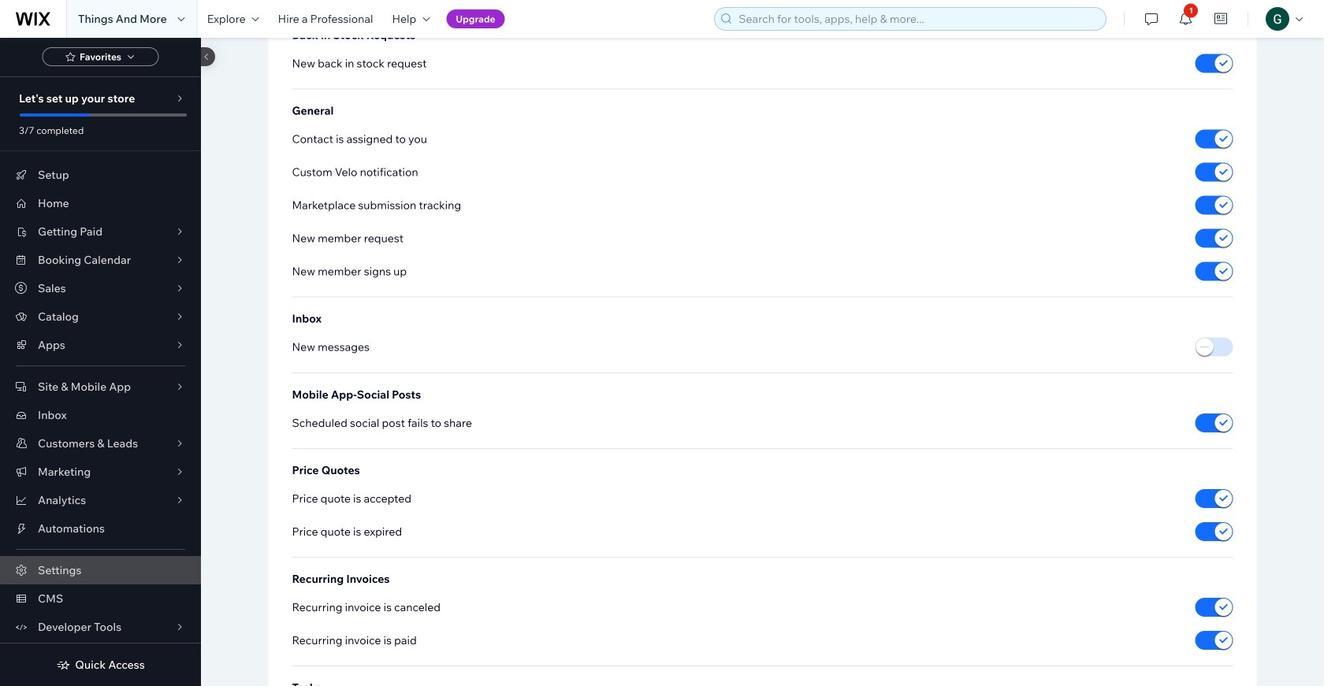 Task type: locate. For each thing, give the bounding box(es) containing it.
sidebar element
[[0, 38, 215, 686]]

Search for tools, apps, help & more... field
[[734, 8, 1101, 30]]



Task type: vqa. For each thing, say whether or not it's contained in the screenshot.
upgrade 'BUTTON'
no



